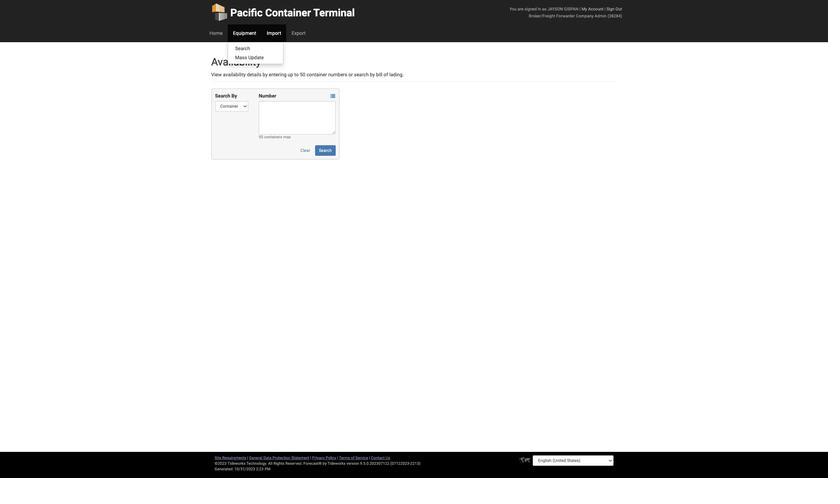 Task type: vqa. For each thing, say whether or not it's contained in the screenshot.
'text box'
no



Task type: locate. For each thing, give the bounding box(es) containing it.
container
[[266, 7, 311, 19]]

search for mass
[[235, 46, 250, 51]]

of right bill
[[384, 72, 388, 77]]

2 horizontal spatial search
[[319, 148, 332, 153]]

(38284)
[[608, 14, 623, 18]]

clear button
[[297, 145, 314, 156]]

update
[[248, 55, 264, 60]]

by down privacy policy 'link'
[[323, 461, 327, 466]]

1 horizontal spatial by
[[323, 461, 327, 466]]

gispan
[[565, 7, 579, 12]]

pacific container terminal link
[[211, 0, 355, 24]]

by left bill
[[370, 72, 375, 77]]

container
[[307, 72, 327, 77]]

bill
[[377, 72, 383, 77]]

search mass update
[[235, 46, 264, 60]]

search left by in the left top of the page
[[215, 93, 230, 99]]

equipment button
[[228, 24, 262, 42]]

search inside search mass update
[[235, 46, 250, 51]]

company
[[577, 14, 594, 18]]

general data protection statement link
[[249, 456, 310, 460]]

0 vertical spatial search
[[235, 46, 250, 51]]

1 vertical spatial search
[[215, 93, 230, 99]]

search by
[[215, 93, 237, 99]]

service
[[356, 456, 368, 460]]

by
[[263, 72, 268, 77], [370, 72, 375, 77], [323, 461, 327, 466]]

availability
[[223, 72, 246, 77]]

view availability details by entering up to 50 container numbers or search by bill of lading.
[[211, 72, 404, 77]]

search
[[235, 46, 250, 51], [215, 93, 230, 99], [319, 148, 332, 153]]

clear
[[301, 148, 310, 153]]

requirements
[[222, 456, 247, 460]]

0 horizontal spatial search
[[215, 93, 230, 99]]

or
[[349, 72, 353, 77]]

site requirements | general data protection statement | privacy policy | terms of service | contact us ©2023 tideworks technology. all rights reserved. forecast® by tideworks version 9.5.0.202307122 (07122023-2213) generated: 10/31/2023 2:23 pm
[[215, 456, 421, 472]]

you
[[510, 7, 517, 12]]

number
[[259, 93, 277, 99]]

by inside site requirements | general data protection statement | privacy policy | terms of service | contact us ©2023 tideworks technology. all rights reserved. forecast® by tideworks version 9.5.0.202307122 (07122023-2213) generated: 10/31/2023 2:23 pm
[[323, 461, 327, 466]]

pm
[[265, 467, 271, 472]]

export
[[292, 30, 306, 36]]

by
[[232, 93, 237, 99]]

0 vertical spatial of
[[384, 72, 388, 77]]

2213)
[[411, 461, 421, 466]]

of up version
[[351, 456, 355, 460]]

entering
[[269, 72, 287, 77]]

generated:
[[215, 467, 234, 472]]

(07122023-
[[391, 461, 411, 466]]

search right clear button
[[319, 148, 332, 153]]

50 left the containers
[[259, 135, 263, 139]]

of
[[384, 72, 388, 77], [351, 456, 355, 460]]

50
[[300, 72, 306, 77], [259, 135, 263, 139]]

| left sign
[[605, 7, 606, 12]]

| left my
[[580, 7, 581, 12]]

admin
[[595, 14, 607, 18]]

sign
[[607, 7, 615, 12]]

tideworks
[[328, 461, 346, 466]]

1 vertical spatial 50
[[259, 135, 263, 139]]

| up "forecast®"
[[311, 456, 312, 460]]

2 vertical spatial search
[[319, 148, 332, 153]]

0 horizontal spatial 50
[[259, 135, 263, 139]]

|
[[580, 7, 581, 12], [605, 7, 606, 12], [247, 456, 248, 460], [311, 456, 312, 460], [337, 456, 338, 460], [369, 456, 370, 460]]

account
[[589, 7, 604, 12]]

contact us link
[[371, 456, 391, 460]]

search up the 'mass'
[[235, 46, 250, 51]]

all
[[268, 461, 273, 466]]

©2023 tideworks
[[215, 461, 246, 466]]

0 vertical spatial 50
[[300, 72, 306, 77]]

2:23
[[256, 467, 264, 472]]

forecast®
[[304, 461, 322, 466]]

1 horizontal spatial search
[[235, 46, 250, 51]]

privacy policy link
[[312, 456, 337, 460]]

to
[[295, 72, 299, 77]]

1 vertical spatial of
[[351, 456, 355, 460]]

by right "details"
[[263, 72, 268, 77]]

as
[[543, 7, 547, 12]]

search for by
[[215, 93, 230, 99]]

50 right 'to'
[[300, 72, 306, 77]]

equipment
[[233, 30, 257, 36]]

terms
[[339, 456, 350, 460]]

max
[[284, 135, 291, 139]]

reserved.
[[286, 461, 303, 466]]

1 horizontal spatial 50
[[300, 72, 306, 77]]

0 horizontal spatial of
[[351, 456, 355, 460]]

you are signed in as jayson gispan | my account | sign out broker/freight forwarder company admin (38284)
[[510, 7, 623, 18]]

contact
[[371, 456, 385, 460]]

1 horizontal spatial of
[[384, 72, 388, 77]]

signed
[[525, 7, 537, 12]]



Task type: describe. For each thing, give the bounding box(es) containing it.
0 horizontal spatial by
[[263, 72, 268, 77]]

numbers
[[328, 72, 348, 77]]

search button
[[315, 145, 336, 156]]

pacific
[[231, 7, 263, 19]]

pacific container terminal
[[231, 7, 355, 19]]

my account link
[[582, 7, 604, 12]]

import button
[[262, 24, 287, 42]]

10/31/2023
[[235, 467, 255, 472]]

home
[[210, 30, 223, 36]]

2 horizontal spatial by
[[370, 72, 375, 77]]

| left general
[[247, 456, 248, 460]]

are
[[518, 7, 524, 12]]

privacy
[[312, 456, 325, 460]]

rights
[[274, 461, 285, 466]]

forwarder
[[557, 14, 576, 18]]

data
[[264, 456, 272, 460]]

us
[[386, 456, 391, 460]]

protection
[[273, 456, 291, 460]]

| up 9.5.0.202307122
[[369, 456, 370, 460]]

show list image
[[331, 94, 336, 99]]

terminal
[[314, 7, 355, 19]]

mass
[[235, 55, 247, 60]]

up
[[288, 72, 293, 77]]

in
[[538, 7, 542, 12]]

general
[[249, 456, 263, 460]]

technology.
[[247, 461, 267, 466]]

jayson
[[548, 7, 564, 12]]

search
[[354, 72, 369, 77]]

export button
[[287, 24, 311, 42]]

50 containers max
[[259, 135, 291, 139]]

of inside site requirements | general data protection statement | privacy policy | terms of service | contact us ©2023 tideworks technology. all rights reserved. forecast® by tideworks version 9.5.0.202307122 (07122023-2213) generated: 10/31/2023 2:23 pm
[[351, 456, 355, 460]]

search link
[[228, 44, 283, 53]]

mass update link
[[228, 53, 283, 62]]

site
[[215, 456, 221, 460]]

Number text field
[[259, 101, 336, 135]]

9.5.0.202307122
[[360, 461, 390, 466]]

availability
[[211, 56, 261, 68]]

out
[[616, 7, 623, 12]]

site requirements link
[[215, 456, 247, 460]]

search inside button
[[319, 148, 332, 153]]

home button
[[204, 24, 228, 42]]

broker/freight
[[529, 14, 556, 18]]

| up tideworks
[[337, 456, 338, 460]]

terms of service link
[[339, 456, 368, 460]]

lading.
[[390, 72, 404, 77]]

containers
[[264, 135, 283, 139]]

sign out link
[[607, 7, 623, 12]]

policy
[[326, 456, 337, 460]]

details
[[247, 72, 262, 77]]

import
[[267, 30, 281, 36]]

my
[[582, 7, 588, 12]]

view
[[211, 72, 222, 77]]

version
[[347, 461, 359, 466]]

statement
[[292, 456, 310, 460]]



